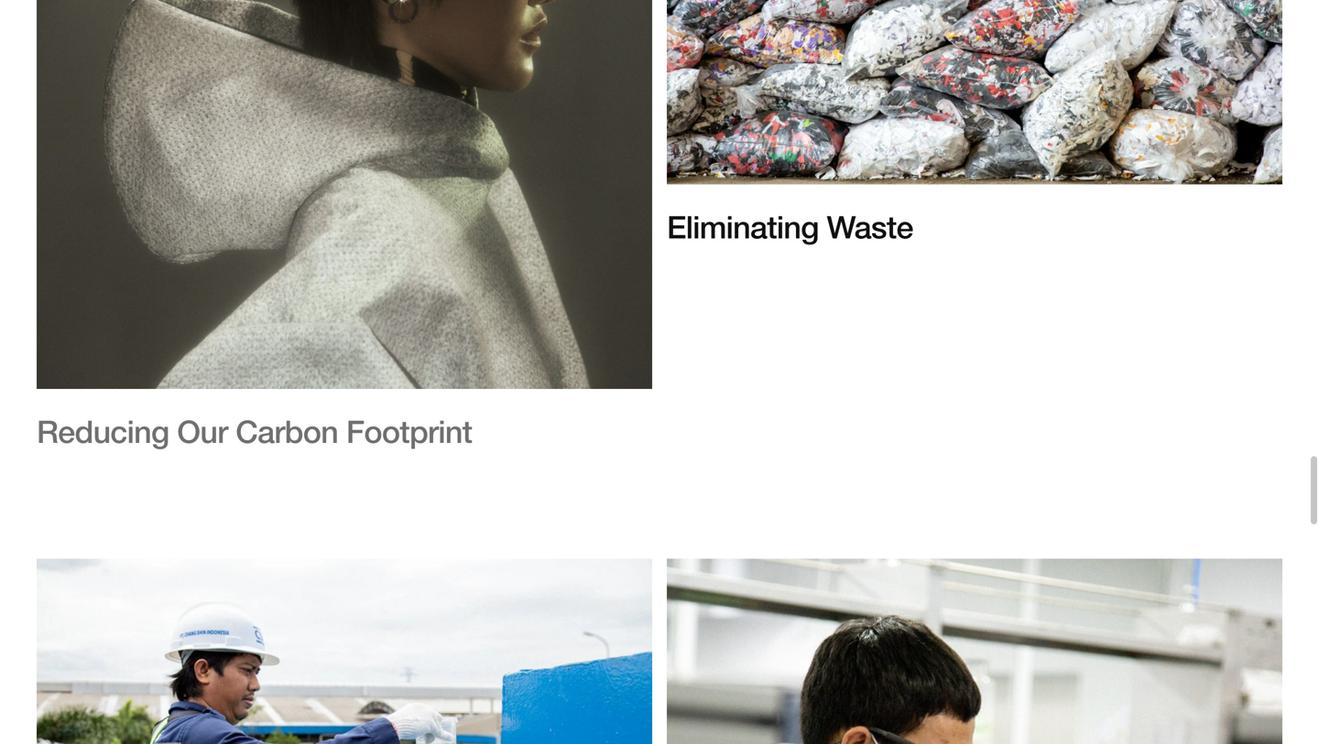 Task type: vqa. For each thing, say whether or not it's contained in the screenshot.
Footprint
yes



Task type: describe. For each thing, give the bounding box(es) containing it.
our
[[177, 413, 228, 450]]

reducing our carbon footprint
[[37, 413, 472, 450]]

nike forward's creation process requires fewer steps than traditional nike knits or wovens, which means a 75% reduction in the material's carbon footprint compared to traditional nike knit fleece. image
[[37, 0, 652, 390]]

eliminating waste
[[667, 208, 913, 245]]

footprint
[[346, 413, 472, 450]]



Task type: locate. For each thing, give the bounding box(es) containing it.
reducing our carbon footprint link
[[37, 0, 652, 450]]

responsible water management at chang shin's footwear facility in indonesia includes wastewater treatment and recycling. image
[[37, 559, 652, 745]]

waste
[[827, 208, 913, 245]]

carbon
[[236, 413, 338, 450]]

eliminating waste link
[[667, 0, 1283, 245]]

eliminating
[[667, 208, 819, 245]]

choosing cleaner chemistry in the dyeing and finishing process is a top priority for textile facilities like far eastern's in vietnam. image
[[667, 559, 1283, 745]]

reducing
[[37, 413, 169, 450]]

high quality, sorted materials help maximize the marketability of manufacturing scrap at facilities like chang shin's in indonesia. image
[[667, 0, 1283, 185]]



